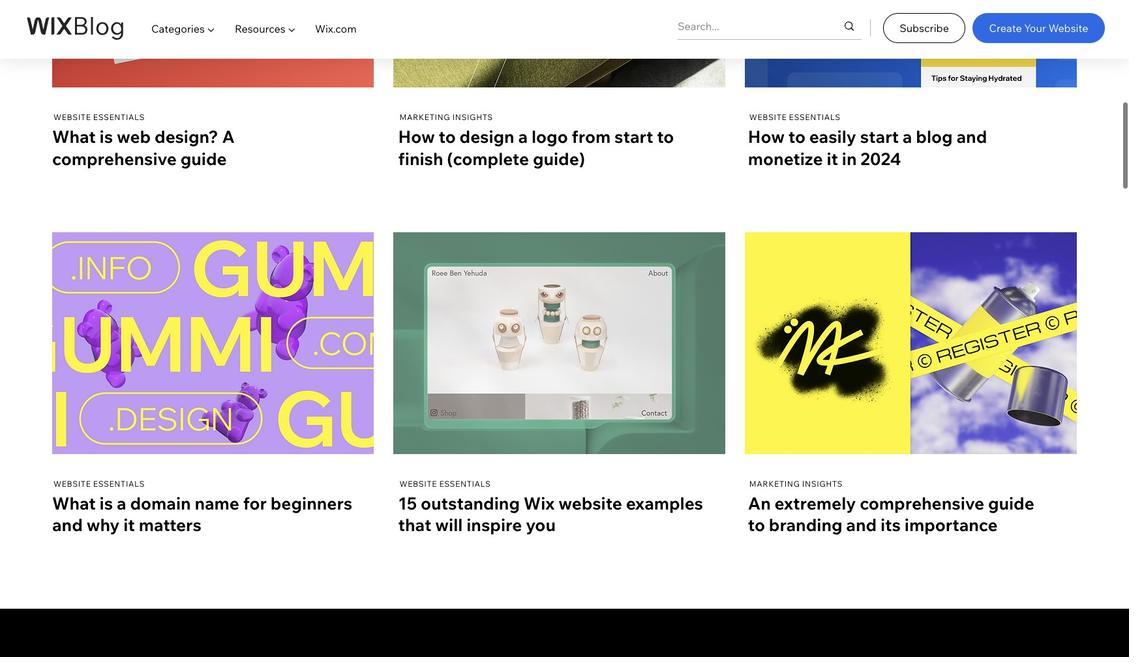 Task type: describe. For each thing, give the bounding box(es) containing it.
extremely
[[775, 492, 857, 514]]

essentials for easily
[[789, 112, 841, 122]]

website
[[559, 492, 623, 514]]

insights for extremely
[[803, 479, 843, 489]]

its
[[881, 514, 901, 536]]

what for what is a domain name for beginners and why it matters
[[52, 492, 96, 514]]

domain
[[130, 492, 191, 514]]

create your website
[[990, 21, 1089, 34]]

website essentials what is web design? a comprehensive guide
[[52, 112, 235, 170]]

marketing insights link for design
[[400, 112, 600, 122]]

importance
[[905, 514, 998, 536]]

comprehensive inside website essentials what is web design? a comprehensive guide
[[52, 148, 177, 170]]

in
[[842, 148, 857, 170]]

marketing insights link for comprehensive
[[750, 479, 949, 489]]

an
[[748, 492, 771, 514]]

wix.com link
[[305, 10, 367, 47]]

and for how to easily start a blog and monetize it in 2024
[[957, 126, 988, 148]]

you
[[526, 514, 556, 536]]

15
[[399, 492, 417, 514]]

finish
[[399, 148, 444, 170]]

name
[[195, 492, 239, 514]]

categories ▼
[[151, 22, 215, 35]]

marketing insights how to design a logo from start to finish (complete guide)
[[399, 112, 674, 170]]

guide inside website essentials what is web design? a comprehensive guide
[[181, 148, 227, 170]]

that
[[399, 514, 432, 536]]

marketing insights an extremely comprehensive guide to branding and its importance
[[748, 479, 1035, 536]]

wix.com
[[315, 22, 357, 35]]

website essentials link for easily
[[750, 112, 949, 122]]

comprehensive inside marketing insights an extremely comprehensive guide to branding and its importance
[[860, 492, 985, 514]]

subscribe link
[[884, 13, 966, 43]]

▼ for categories ▼
[[207, 22, 215, 35]]

website essentials 15 outstanding wix website examples that will inspire you
[[399, 479, 703, 536]]

to inside marketing insights an extremely comprehensive guide to branding and its importance
[[748, 514, 766, 536]]

▼ for resources  ▼
[[288, 22, 296, 35]]

is for a
[[100, 492, 113, 514]]

website essentials link for wix
[[400, 479, 600, 489]]

create
[[990, 21, 1023, 34]]

a
[[222, 126, 235, 148]]

marketing for how
[[400, 112, 451, 122]]

wix
[[524, 492, 555, 514]]

insights for to
[[453, 112, 493, 122]]

start inside the website essentials how to easily start a blog and monetize it in 2024
[[861, 126, 899, 148]]

and for an extremely comprehensive guide to branding and its importance
[[847, 514, 877, 536]]

a inside the website essentials how to easily start a blog and monetize it in 2024
[[903, 126, 913, 148]]

15 outstanding wix website examples that will inspire you link
[[399, 492, 704, 536]]

website for what is web design? a comprehensive guide
[[54, 112, 91, 122]]

logo
[[532, 126, 568, 148]]

resources
[[235, 22, 286, 35]]



Task type: vqa. For each thing, say whether or not it's contained in the screenshot.
▼ to the left
yes



Task type: locate. For each thing, give the bounding box(es) containing it.
marketing insights link up design
[[400, 112, 600, 122]]

how inside the marketing insights how to design a logo from start to finish (complete guide)
[[399, 126, 435, 148]]

2 is from the top
[[100, 492, 113, 514]]

2024
[[861, 148, 902, 170]]

insights up design
[[453, 112, 493, 122]]

website essentials how to easily start a blog and monetize it in 2024
[[748, 112, 988, 170]]

is for web
[[100, 126, 113, 148]]

essentials for web
[[93, 112, 145, 122]]

what is a domain name for beginners and why it matters link
[[52, 492, 357, 536]]

it inside 'website essentials what is a domain name for beginners and why it matters'
[[124, 514, 135, 536]]

insights up extremely
[[803, 479, 843, 489]]

1 horizontal spatial how
[[748, 126, 785, 148]]

how up monetize
[[748, 126, 785, 148]]

0 vertical spatial marketing insights link
[[400, 112, 600, 122]]

0 horizontal spatial guide
[[181, 148, 227, 170]]

0 horizontal spatial and
[[52, 514, 83, 536]]

1 horizontal spatial guide
[[989, 492, 1035, 514]]

essentials inside website essentials 15 outstanding wix website examples that will inspire you
[[439, 479, 491, 489]]

1 how from the left
[[399, 126, 435, 148]]

1 horizontal spatial it
[[827, 148, 839, 170]]

your
[[1025, 21, 1047, 34]]

marketing insights link
[[400, 112, 600, 122], [750, 479, 949, 489]]

website essentials link up outstanding
[[400, 479, 600, 489]]

marketing inside the marketing insights how to design a logo from start to finish (complete guide)
[[400, 112, 451, 122]]

insights inside marketing insights an extremely comprehensive guide to branding and its importance
[[803, 479, 843, 489]]

0 horizontal spatial how
[[399, 126, 435, 148]]

2 start from the left
[[861, 126, 899, 148]]

1 vertical spatial comprehensive
[[860, 492, 985, 514]]

create your website link
[[973, 13, 1106, 43]]

web
[[117, 126, 151, 148]]

and
[[957, 126, 988, 148], [52, 514, 83, 536], [847, 514, 877, 536]]

it right why
[[124, 514, 135, 536]]

1 vertical spatial marketing insights link
[[750, 479, 949, 489]]

2 horizontal spatial a
[[903, 126, 913, 148]]

▼ right categories
[[207, 22, 215, 35]]

▼ right "resources"
[[288, 22, 296, 35]]

0 horizontal spatial comprehensive
[[52, 148, 177, 170]]

essentials inside the website essentials how to easily start a blog and monetize it in 2024
[[789, 112, 841, 122]]

1 horizontal spatial comprehensive
[[860, 492, 985, 514]]

essentials up outstanding
[[439, 479, 491, 489]]

essentials inside website essentials what is web design? a comprehensive guide
[[93, 112, 145, 122]]

2 how from the left
[[748, 126, 785, 148]]

2 ▼ from the left
[[288, 22, 296, 35]]

website inside the website essentials how to easily start a blog and monetize it in 2024
[[750, 112, 787, 122]]

what
[[52, 126, 96, 148], [52, 492, 96, 514]]

1 horizontal spatial start
[[861, 126, 899, 148]]

website
[[1049, 21, 1089, 34]]

website essentials link up "domain"
[[54, 479, 253, 489]]

how for how to easily start a blog and monetize it in 2024
[[748, 126, 785, 148]]

matters
[[139, 514, 202, 536]]

what inside 'website essentials what is a domain name for beginners and why it matters'
[[52, 492, 96, 514]]

Search... search field
[[678, 13, 818, 39]]

for
[[243, 492, 267, 514]]

1 horizontal spatial and
[[847, 514, 877, 536]]

1 horizontal spatial a
[[519, 126, 528, 148]]

0 horizontal spatial a
[[117, 492, 126, 514]]

a inside the marketing insights how to design a logo from start to finish (complete guide)
[[519, 126, 528, 148]]

website essentials link for a
[[54, 479, 253, 489]]

guide inside marketing insights an extremely comprehensive guide to branding and its importance
[[989, 492, 1035, 514]]

0 horizontal spatial insights
[[453, 112, 493, 122]]

marketing inside marketing insights an extremely comprehensive guide to branding and its importance
[[750, 479, 801, 489]]

is left web
[[100, 126, 113, 148]]

insights inside the marketing insights how to design a logo from start to finish (complete guide)
[[453, 112, 493, 122]]

and inside 'website essentials what is a domain name for beginners and why it matters'
[[52, 514, 83, 536]]

essentials up why
[[93, 479, 145, 489]]

1 what from the top
[[52, 126, 96, 148]]

0 vertical spatial insights
[[453, 112, 493, 122]]

will
[[435, 514, 463, 536]]

website inside website essentials what is web design? a comprehensive guide
[[54, 112, 91, 122]]

start up 2024
[[861, 126, 899, 148]]

a
[[519, 126, 528, 148], [903, 126, 913, 148], [117, 492, 126, 514]]

website
[[54, 112, 91, 122], [750, 112, 787, 122], [54, 479, 91, 489], [400, 479, 437, 489]]

what up why
[[52, 492, 96, 514]]

how
[[399, 126, 435, 148], [748, 126, 785, 148]]

what is web design? a comprehensive guide link
[[52, 126, 357, 170]]

design
[[460, 126, 515, 148]]

0 vertical spatial comprehensive
[[52, 148, 177, 170]]

beginners
[[271, 492, 353, 514]]

guide up 'importance'
[[989, 492, 1035, 514]]

marketing up finish
[[400, 112, 451, 122]]

1 horizontal spatial marketing
[[750, 479, 801, 489]]

0 horizontal spatial marketing
[[400, 112, 451, 122]]

inspire
[[467, 514, 522, 536]]

a left logo
[[519, 126, 528, 148]]

what for what is web design? a comprehensive guide
[[52, 126, 96, 148]]

outstanding
[[421, 492, 520, 514]]

marketing for an
[[750, 479, 801, 489]]

branding
[[769, 514, 843, 536]]

comprehensive up 'importance'
[[860, 492, 985, 514]]

how to easily start a blog and monetize it in 2024 link
[[748, 126, 1054, 170]]

an extremely comprehensive guide to branding and its importance image
[[745, 232, 1077, 454]]

a up why
[[117, 492, 126, 514]]

from
[[572, 126, 611, 148]]

design?
[[155, 126, 218, 148]]

how up finish
[[399, 126, 435, 148]]

is up why
[[100, 492, 113, 514]]

to inside the website essentials how to easily start a blog and monetize it in 2024
[[789, 126, 806, 148]]

1 vertical spatial is
[[100, 492, 113, 514]]

1 horizontal spatial ▼
[[288, 22, 296, 35]]

it left in
[[827, 148, 839, 170]]

website essentials link
[[54, 112, 253, 122], [750, 112, 949, 122], [54, 479, 253, 489], [400, 479, 600, 489]]

marketing insights link up extremely
[[750, 479, 949, 489]]

website for how to easily start a blog and monetize it in 2024
[[750, 112, 787, 122]]

0 vertical spatial guide
[[181, 148, 227, 170]]

a left 'blog'
[[903, 126, 913, 148]]

essentials for a
[[93, 479, 145, 489]]

essentials
[[93, 112, 145, 122], [789, 112, 841, 122], [93, 479, 145, 489], [439, 479, 491, 489]]

how inside the website essentials how to easily start a blog and monetize it in 2024
[[748, 126, 785, 148]]

and left why
[[52, 514, 83, 536]]

(complete
[[447, 148, 529, 170]]

website essentials link for web
[[54, 112, 253, 122]]

1 is from the top
[[100, 126, 113, 148]]

why
[[87, 514, 120, 536]]

comprehensive down web
[[52, 148, 177, 170]]

is inside 'website essentials what is a domain name for beginners and why it matters'
[[100, 492, 113, 514]]

comprehensive
[[52, 148, 177, 170], [860, 492, 985, 514]]

how for how to design a logo from start to finish (complete guide)
[[399, 126, 435, 148]]

website essentials link up web
[[54, 112, 253, 122]]

and inside the website essentials how to easily start a blog and monetize it in 2024
[[957, 126, 988, 148]]

website inside website essentials 15 outstanding wix website examples that will inspire you
[[400, 479, 437, 489]]

2 what from the top
[[52, 492, 96, 514]]

1 ▼ from the left
[[207, 22, 215, 35]]

website inside 'website essentials what is a domain name for beginners and why it matters'
[[54, 479, 91, 489]]

categories
[[151, 22, 205, 35]]

what inside website essentials what is web design? a comprehensive guide
[[52, 126, 96, 148]]

1 start from the left
[[615, 126, 654, 148]]

website for 15 outstanding wix website examples that will inspire you
[[400, 479, 437, 489]]

None search field
[[678, 13, 862, 39]]

0 horizontal spatial ▼
[[207, 22, 215, 35]]

monetize
[[748, 148, 823, 170]]

website essentials link up easily
[[750, 112, 949, 122]]

start
[[615, 126, 654, 148], [861, 126, 899, 148]]

essentials for wix
[[439, 479, 491, 489]]

0 vertical spatial what
[[52, 126, 96, 148]]

examples
[[626, 492, 703, 514]]

1 vertical spatial what
[[52, 492, 96, 514]]

and left its
[[847, 514, 877, 536]]

0 vertical spatial it
[[827, 148, 839, 170]]

▼
[[207, 22, 215, 35], [288, 22, 296, 35]]

subscribe
[[900, 21, 950, 34]]

0 horizontal spatial marketing insights link
[[400, 112, 600, 122]]

1 horizontal spatial marketing insights link
[[750, 479, 949, 489]]

1 vertical spatial insights
[[803, 479, 843, 489]]

easily
[[810, 126, 857, 148]]

and inside marketing insights an extremely comprehensive guide to branding and its importance
[[847, 514, 877, 536]]

essentials up easily
[[789, 112, 841, 122]]

guide down design?
[[181, 148, 227, 170]]

what is a domain name for beginners and why it matters image
[[52, 232, 374, 454]]

marketing
[[400, 112, 451, 122], [750, 479, 801, 489]]

1 vertical spatial marketing
[[750, 479, 801, 489]]

essentials inside 'website essentials what is a domain name for beginners and why it matters'
[[93, 479, 145, 489]]

it inside the website essentials how to easily start a blog and monetize it in 2024
[[827, 148, 839, 170]]

website essentials what is a domain name for beginners and why it matters
[[52, 479, 353, 536]]

resources  ▼
[[235, 22, 296, 35]]

1 vertical spatial it
[[124, 514, 135, 536]]

guide
[[181, 148, 227, 170], [989, 492, 1035, 514]]

start right from
[[615, 126, 654, 148]]

what left web
[[52, 126, 96, 148]]

website for what is a domain name for beginners and why it matters
[[54, 479, 91, 489]]

how to design a logo from start to finish (complete guide) link
[[399, 126, 704, 170]]

15 outstanding wix website examples that will inspire you image
[[393, 232, 726, 454]]

1 vertical spatial guide
[[989, 492, 1035, 514]]

0 horizontal spatial start
[[615, 126, 654, 148]]

guide)
[[533, 148, 585, 170]]

essentials up web
[[93, 112, 145, 122]]

marketing up an
[[750, 479, 801, 489]]

0 vertical spatial is
[[100, 126, 113, 148]]

and right 'blog'
[[957, 126, 988, 148]]

0 horizontal spatial it
[[124, 514, 135, 536]]

a inside 'website essentials what is a domain name for beginners and why it matters'
[[117, 492, 126, 514]]

start inside the marketing insights how to design a logo from start to finish (complete guide)
[[615, 126, 654, 148]]

1 horizontal spatial insights
[[803, 479, 843, 489]]

is inside website essentials what is web design? a comprehensive guide
[[100, 126, 113, 148]]

0 vertical spatial marketing
[[400, 112, 451, 122]]

it
[[827, 148, 839, 170], [124, 514, 135, 536]]

is
[[100, 126, 113, 148], [100, 492, 113, 514]]

an extremely comprehensive guide to branding and its importance link
[[748, 492, 1054, 536]]

insights
[[453, 112, 493, 122], [803, 479, 843, 489]]

blog
[[917, 126, 953, 148]]

2 horizontal spatial and
[[957, 126, 988, 148]]

to
[[439, 126, 456, 148], [657, 126, 674, 148], [789, 126, 806, 148], [748, 514, 766, 536]]



